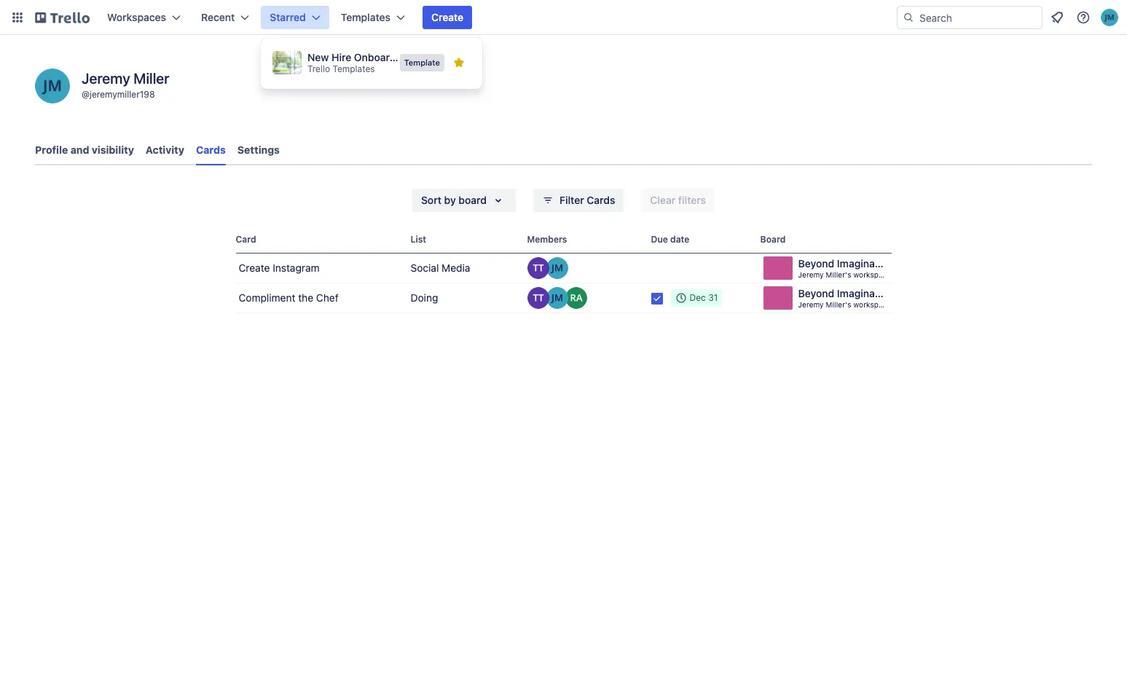 Task type: locate. For each thing, give the bounding box(es) containing it.
beyond imagination jeremy miller's workspace
[[798, 257, 893, 279], [798, 287, 893, 309]]

cards right filter
[[587, 194, 615, 206]]

1 vertical spatial imagination
[[837, 287, 893, 299]]

activity link
[[146, 137, 184, 163]]

1 vertical spatial create
[[239, 262, 270, 274]]

1 horizontal spatial cards
[[587, 194, 615, 206]]

0 horizontal spatial jeremy miller (jeremymiller198) image
[[35, 68, 70, 103]]

imagination
[[837, 257, 893, 270], [837, 287, 893, 299]]

filter cards
[[560, 194, 615, 206]]

2 beyond imagination jeremy miller's workspace from the top
[[798, 287, 893, 309]]

create inside button
[[431, 11, 464, 23]]

chef
[[316, 291, 339, 304]]

jeremymiller198
[[90, 89, 155, 100]]

0 vertical spatial beyond imagination jeremy miller's workspace
[[798, 257, 893, 279]]

starred
[[270, 11, 306, 23]]

create instagram
[[239, 262, 320, 274]]

open information menu image
[[1076, 10, 1091, 25]]

1 horizontal spatial jeremy miller (jeremymiller198) image
[[546, 257, 568, 279]]

0 horizontal spatial create
[[239, 262, 270, 274]]

doing
[[411, 291, 438, 304]]

cards inside button
[[587, 194, 615, 206]]

recent button
[[192, 6, 258, 29]]

starred button
[[261, 6, 329, 29]]

0 vertical spatial create
[[431, 11, 464, 23]]

2 workspace from the top
[[854, 300, 891, 309]]

create up starred icon
[[431, 11, 464, 23]]

onboarding
[[354, 51, 411, 63]]

terry turtle (terryturtle) image left the ruby anderson (rubyanderson7) icon
[[527, 287, 549, 309]]

1 terry turtle (terryturtle) image from the top
[[527, 257, 549, 279]]

0 vertical spatial cards
[[196, 144, 226, 156]]

2 terry turtle (terryturtle) image from the top
[[527, 287, 549, 309]]

jeremy miller (jeremymiller198) image right open information menu "icon"
[[1101, 9, 1118, 26]]

0 vertical spatial beyond
[[798, 257, 834, 270]]

1 vertical spatial terry turtle (terryturtle) image
[[527, 287, 549, 309]]

templates right trello
[[333, 63, 375, 74]]

templates inside new hire onboarding trello templates
[[333, 63, 375, 74]]

workspace
[[854, 270, 891, 279], [854, 300, 891, 309]]

2 imagination from the top
[[837, 287, 893, 299]]

1 beyond from the top
[[798, 257, 834, 270]]

social
[[411, 262, 439, 274]]

1 vertical spatial cards
[[587, 194, 615, 206]]

members
[[527, 234, 567, 245]]

create instagram link
[[236, 254, 405, 283]]

1 vertical spatial jeremy
[[798, 270, 824, 279]]

1 vertical spatial templates
[[333, 63, 375, 74]]

new hire onboarding trello templates
[[307, 51, 411, 74]]

1 vertical spatial jeremy miller (jeremymiller198) image
[[35, 68, 70, 103]]

2 beyond from the top
[[798, 287, 834, 299]]

cards right activity
[[196, 144, 226, 156]]

1 vertical spatial beyond
[[798, 287, 834, 299]]

compliment the chef
[[239, 291, 339, 304]]

cards
[[196, 144, 226, 156], [587, 194, 615, 206]]

0 vertical spatial terry turtle (terryturtle) image
[[527, 257, 549, 279]]

1 horizontal spatial create
[[431, 11, 464, 23]]

clear filters
[[650, 194, 706, 206]]

0 vertical spatial imagination
[[837, 257, 893, 270]]

primary element
[[0, 0, 1127, 35]]

0 vertical spatial jeremy miller (jeremymiller198) image
[[1101, 9, 1118, 26]]

jeremy miller (jeremymiller198) image up jeremy miller (jeremymiller198) image
[[546, 257, 568, 279]]

1 vertical spatial beyond imagination jeremy miller's workspace
[[798, 287, 893, 309]]

0 notifications image
[[1048, 9, 1066, 26]]

1 vertical spatial workspace
[[854, 300, 891, 309]]

list
[[411, 234, 426, 245]]

terry turtle (terryturtle) image for social media
[[527, 257, 549, 279]]

templates
[[341, 11, 391, 23], [333, 63, 375, 74]]

compliment
[[239, 291, 295, 304]]

31
[[708, 292, 718, 303]]

miller's
[[826, 270, 851, 279], [826, 300, 851, 309]]

card
[[236, 234, 256, 245]]

starred icon image
[[453, 57, 465, 68]]

0 vertical spatial workspace
[[854, 270, 891, 279]]

create down card
[[239, 262, 270, 274]]

create
[[431, 11, 464, 23], [239, 262, 270, 274]]

terry turtle (terryturtle) image
[[527, 257, 549, 279], [527, 287, 549, 309]]

beyond
[[798, 257, 834, 270], [798, 287, 834, 299]]

workspaces button
[[98, 6, 189, 29]]

templates up onboarding at the top of page
[[341, 11, 391, 23]]

1 vertical spatial miller's
[[826, 300, 851, 309]]

terry turtle (terryturtle) image down members on the top
[[527, 257, 549, 279]]

jeremy miller (jeremymiller198) image left @
[[35, 68, 70, 103]]

0 vertical spatial jeremy
[[82, 70, 130, 87]]

miller
[[134, 70, 169, 87]]

clear filters button
[[642, 189, 715, 212]]

@
[[82, 89, 90, 100]]

2 horizontal spatial jeremy miller (jeremymiller198) image
[[1101, 9, 1118, 26]]

0 vertical spatial miller's
[[826, 270, 851, 279]]

activity
[[146, 144, 184, 156]]

jeremy miller (jeremymiller198) image
[[546, 287, 568, 309]]

jeremy
[[82, 70, 130, 87], [798, 270, 824, 279], [798, 300, 824, 309]]

1 imagination from the top
[[837, 257, 893, 270]]

new
[[307, 51, 329, 63]]

jeremy miller (jeremymiller198) image
[[1101, 9, 1118, 26], [35, 68, 70, 103], [546, 257, 568, 279]]

template
[[404, 58, 440, 67]]

0 vertical spatial templates
[[341, 11, 391, 23]]

settings link
[[237, 137, 280, 163]]



Task type: vqa. For each thing, say whether or not it's contained in the screenshot.
the "Create" to the bottom
yes



Task type: describe. For each thing, give the bounding box(es) containing it.
terry turtle (terryturtle) image for doing
[[527, 287, 549, 309]]

sort
[[421, 194, 442, 206]]

2 miller's from the top
[[826, 300, 851, 309]]

2 vertical spatial jeremy miller (jeremymiller198) image
[[546, 257, 568, 279]]

clear
[[650, 194, 676, 206]]

0 horizontal spatial cards
[[196, 144, 226, 156]]

create button
[[423, 6, 472, 29]]

filter
[[560, 194, 584, 206]]

cards link
[[196, 137, 226, 165]]

1 workspace from the top
[[854, 270, 891, 279]]

create for create instagram
[[239, 262, 270, 274]]

jeremy miller (jeremymiller198) image inside primary element
[[1101, 9, 1118, 26]]

settings
[[237, 144, 280, 156]]

date
[[670, 234, 690, 245]]

compliment the chef link
[[236, 283, 405, 313]]

social media
[[411, 262, 470, 274]]

1 beyond imagination jeremy miller's workspace from the top
[[798, 257, 893, 279]]

instagram
[[273, 262, 320, 274]]

due
[[651, 234, 668, 245]]

board
[[760, 234, 786, 245]]

and
[[70, 144, 89, 156]]

profile and visibility link
[[35, 137, 134, 163]]

recent
[[201, 11, 235, 23]]

create for create
[[431, 11, 464, 23]]

Search field
[[914, 7, 1042, 28]]

templates inside dropdown button
[[341, 11, 391, 23]]

the
[[298, 291, 313, 304]]

due date
[[651, 234, 690, 245]]

jeremy miller @ jeremymiller198
[[82, 70, 169, 100]]

board
[[459, 194, 487, 206]]

media
[[442, 262, 470, 274]]

search image
[[903, 12, 914, 23]]

filters
[[678, 194, 706, 206]]

filter cards button
[[533, 189, 624, 212]]

back to home image
[[35, 6, 90, 29]]

1 miller's from the top
[[826, 270, 851, 279]]

trello
[[307, 63, 330, 74]]

profile
[[35, 144, 68, 156]]

hire
[[332, 51, 351, 63]]

sort by board
[[421, 194, 487, 206]]

templates button
[[332, 6, 414, 29]]

dec
[[690, 292, 706, 303]]

2 vertical spatial jeremy
[[798, 300, 824, 309]]

jeremy inside jeremy miller @ jeremymiller198
[[82, 70, 130, 87]]

sort by board button
[[412, 189, 516, 212]]

workspaces
[[107, 11, 166, 23]]

dec 31
[[690, 292, 718, 303]]

by
[[444, 194, 456, 206]]

visibility
[[92, 144, 134, 156]]

switch to… image
[[10, 10, 25, 25]]

ruby anderson (rubyanderson7) image
[[565, 287, 587, 309]]

profile and visibility
[[35, 144, 134, 156]]



